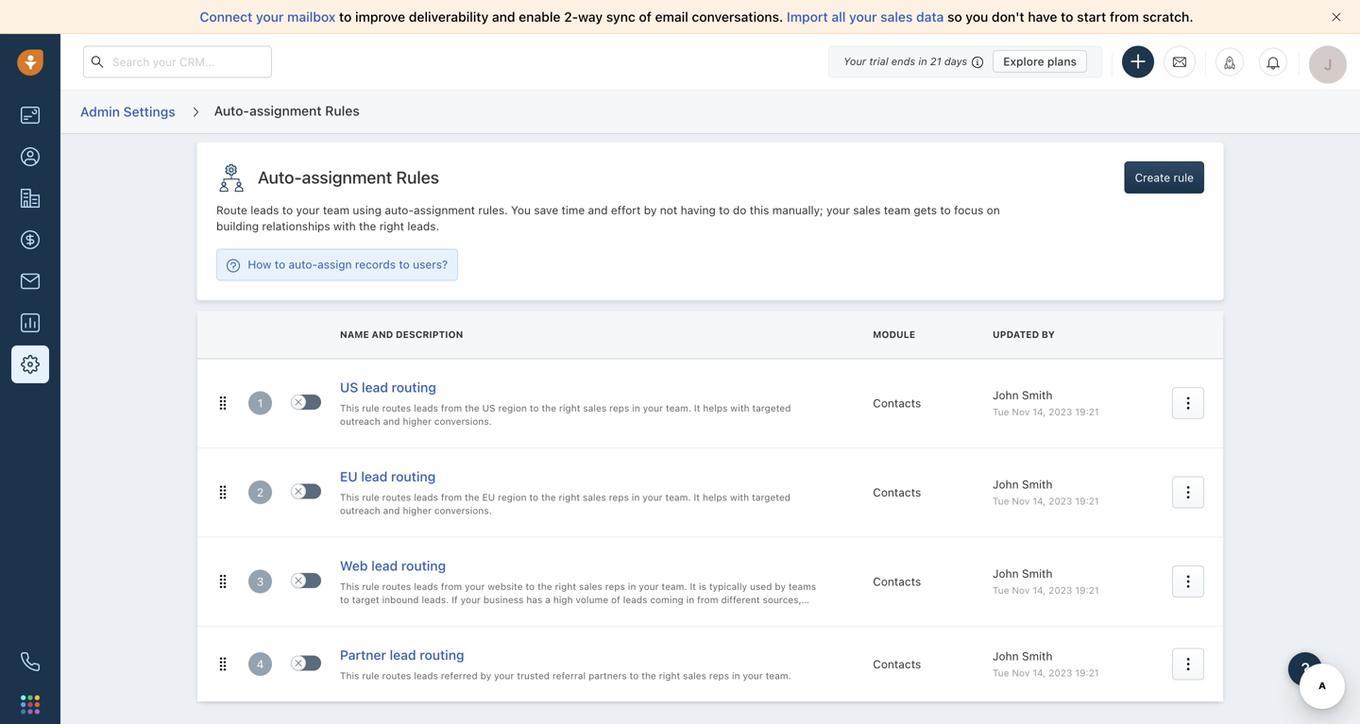 Task type: locate. For each thing, give the bounding box(es) containing it.
leads for us lead routing
[[414, 403, 438, 414]]

0 vertical spatial outreach
[[340, 416, 380, 427]]

1 vertical spatial outreach
[[340, 505, 380, 516]]

this down us lead routing link
[[340, 403, 359, 414]]

routing up "inbound"
[[401, 558, 446, 574]]

Search your CRM... text field
[[83, 46, 272, 78]]

1 vertical spatial eu
[[482, 492, 495, 503]]

1 contacts from the top
[[873, 397, 921, 410]]

0 vertical spatial higher
[[403, 416, 432, 427]]

conversions. inside eu lead routing this rule routes leads from the eu region to the right sales reps in your team. it helps with targeted outreach and higher conversions.
[[434, 505, 492, 516]]

higher inside eu lead routing this rule routes leads from the eu region to the right sales reps in your team. it helps with targeted outreach and higher conversions.
[[403, 505, 432, 516]]

contacts for us lead routing
[[873, 397, 921, 410]]

14, for web lead routing
[[1033, 585, 1046, 596]]

outreach down eu lead routing 'link'
[[340, 505, 380, 516]]

rule inside eu lead routing this rule routes leads from the eu region to the right sales reps in your team. it helps with targeted outreach and higher conversions.
[[362, 492, 379, 503]]

4 2023 from the top
[[1049, 668, 1072, 679]]

smith for us lead routing
[[1022, 389, 1053, 402]]

routing inside us lead routing this rule routes leads from the us region to the right sales reps in your team.  it helps with targeted outreach and higher conversions.
[[392, 380, 436, 395]]

lead down the if
[[446, 608, 465, 619]]

3 close image from the top
[[295, 660, 302, 667]]

your
[[844, 55, 866, 68]]

lead inside eu lead routing this rule routes leads from the eu region to the right sales reps in your team. it helps with targeted outreach and higher conversions.
[[361, 469, 388, 484]]

this inside partner lead routing this rule routes leads referred by your trusted referral partners to the right sales reps in your team.
[[340, 671, 359, 681]]

sales inside eu lead routing this rule routes leads from the eu region to the right sales reps in your team. it helps with targeted outreach and higher conversions.
[[583, 492, 606, 503]]

sales inside us lead routing this rule routes leads from the us region to the right sales reps in your team.  it helps with targeted outreach and higher conversions.
[[583, 403, 607, 414]]

move image
[[216, 397, 230, 410], [216, 486, 230, 499], [216, 575, 230, 589], [216, 658, 230, 671]]

partner lead routing link
[[340, 646, 464, 668]]

leads. left the if
[[422, 595, 449, 606]]

from up the if
[[441, 581, 462, 592]]

2 close image from the top
[[295, 577, 302, 585]]

by right referred on the bottom
[[480, 671, 491, 681]]

conversions.
[[434, 416, 492, 427], [434, 505, 492, 516]]

routes inside eu lead routing this rule routes leads from the eu region to the right sales reps in your team. it helps with targeted outreach and higher conversions.
[[382, 492, 411, 503]]

4 this from the top
[[340, 671, 359, 681]]

1 horizontal spatial improve
[[407, 608, 443, 619]]

4
[[257, 658, 264, 671]]

john smith tue nov 14, 2023 19:21
[[993, 389, 1099, 418], [993, 478, 1099, 507], [993, 567, 1099, 596], [993, 650, 1099, 679]]

teams
[[789, 581, 816, 592]]

0 horizontal spatial of
[[611, 595, 620, 606]]

from inside eu lead routing this rule routes leads from the eu region to the right sales reps in your team. it helps with targeted outreach and higher conversions.
[[441, 492, 462, 503]]

it inside us lead routing this rule routes leads from the us region to the right sales reps in your team.  it helps with targeted outreach and higher conversions.
[[694, 403, 700, 414]]

leads
[[251, 204, 279, 217], [414, 403, 438, 414], [414, 492, 438, 503], [414, 581, 438, 592], [623, 595, 647, 606], [414, 671, 438, 681]]

days
[[944, 55, 967, 68]]

updated by
[[993, 329, 1055, 340]]

1 this from the top
[[340, 403, 359, 414]]

1 horizontal spatial of
[[639, 9, 652, 25]]

region
[[498, 403, 527, 414], [498, 492, 527, 503]]

0 vertical spatial leads.
[[407, 220, 439, 233]]

tue for web lead routing
[[993, 585, 1009, 596]]

admin settings
[[80, 104, 175, 119]]

routes down us lead routing link
[[382, 403, 411, 414]]

right inside eu lead routing this rule routes leads from the eu region to the right sales reps in your team. it helps with targeted outreach and higher conversions.
[[559, 492, 580, 503]]

with for us lead routing
[[730, 403, 750, 414]]

conversions. for eu lead routing
[[434, 505, 492, 516]]

focus
[[954, 204, 984, 217]]

leads up "inbound"
[[414, 581, 438, 592]]

2 move image from the top
[[216, 486, 230, 499]]

4 john from the top
[[993, 650, 1019, 663]]

rule for partner lead routing
[[362, 671, 379, 681]]

1 close image from the top
[[295, 488, 302, 496]]

4 smith from the top
[[1022, 650, 1053, 663]]

leads down partner lead routing link
[[414, 671, 438, 681]]

0 horizontal spatial us
[[340, 380, 358, 395]]

19:21
[[1075, 407, 1099, 418], [1075, 496, 1099, 507], [1075, 585, 1099, 596], [1075, 668, 1099, 679]]

2 john from the top
[[993, 478, 1019, 491]]

sales up the volume
[[579, 581, 602, 592]]

right up high
[[555, 581, 576, 592]]

1 horizontal spatial us
[[482, 403, 496, 414]]

1 outreach from the top
[[340, 416, 380, 427]]

move image left 2
[[216, 486, 230, 499]]

0 horizontal spatial this
[[340, 608, 357, 619]]

is
[[699, 581, 706, 592]]

outreach inside us lead routing this rule routes leads from the us region to the right sales reps in your team.  it helps with targeted outreach and higher conversions.
[[340, 416, 380, 427]]

2 tue from the top
[[993, 496, 1009, 507]]

auto- down relationships
[[289, 258, 318, 271]]

what's new image
[[1223, 56, 1236, 69]]

14,
[[1033, 407, 1046, 418], [1033, 496, 1046, 507], [1033, 585, 1046, 596], [1033, 668, 1046, 679]]

this for us
[[340, 403, 359, 414]]

by right updated
[[1042, 329, 1055, 340]]

john smith tue nov 14, 2023 19:21 for partner lead routing
[[993, 650, 1099, 679]]

1 vertical spatial of
[[611, 595, 620, 606]]

team.
[[666, 403, 691, 414], [665, 492, 691, 503], [662, 581, 687, 592], [766, 671, 791, 681]]

2 john smith tue nov 14, 2023 19:21 from the top
[[993, 478, 1099, 507]]

so
[[947, 9, 962, 25]]

region for eu lead routing
[[498, 492, 527, 503]]

0 vertical spatial assignment
[[249, 103, 322, 118]]

this down 'target'
[[340, 608, 357, 619]]

team. inside partner lead routing this rule routes leads referred by your trusted referral partners to the right sales reps in your team.
[[766, 671, 791, 681]]

3 nov from the top
[[1012, 585, 1030, 596]]

mailbox
[[287, 9, 336, 25]]

explore
[[1003, 55, 1044, 68]]

2 smith from the top
[[1022, 478, 1053, 491]]

with for eu lead routing
[[730, 492, 749, 503]]

from up web lead routing link
[[441, 492, 462, 503]]

rule
[[1174, 171, 1194, 184], [362, 403, 379, 414], [362, 492, 379, 503], [362, 581, 379, 592], [360, 608, 377, 619], [362, 671, 379, 681]]

auto- down search your crm... text field
[[214, 103, 249, 118]]

routes for web
[[382, 581, 411, 592]]

your trial ends in 21 days
[[844, 55, 967, 68]]

this inside us lead routing this rule routes leads from the us region to the right sales reps in your team.  it helps with targeted outreach and higher conversions.
[[340, 403, 359, 414]]

2 higher from the top
[[403, 505, 432, 516]]

1 vertical spatial leads.
[[422, 595, 449, 606]]

2 outreach from the top
[[340, 505, 380, 516]]

to
[[339, 9, 352, 25], [1061, 9, 1074, 25], [282, 204, 293, 217], [719, 204, 730, 217], [940, 204, 951, 217], [275, 258, 285, 271], [399, 258, 410, 271], [530, 403, 539, 414], [529, 492, 539, 503], [526, 581, 535, 592], [340, 595, 349, 606], [630, 671, 639, 681]]

routing down name and description
[[392, 380, 436, 395]]

explore plans link
[[993, 50, 1087, 73]]

1 vertical spatial targeted
[[752, 492, 791, 503]]

1 horizontal spatial team
[[884, 204, 911, 217]]

this
[[340, 403, 359, 414], [340, 492, 359, 503], [340, 581, 359, 592], [340, 671, 359, 681]]

it inside eu lead routing this rule routes leads from the eu region to the right sales reps in your team. it helps with targeted outreach and higher conversions.
[[694, 492, 700, 503]]

close image right 2
[[295, 488, 302, 496]]

connect your mailbox link
[[200, 9, 339, 25]]

and left enable
[[492, 9, 515, 25]]

lead right the web
[[371, 558, 398, 574]]

rule up 'target'
[[362, 581, 379, 592]]

routing up referred on the bottom
[[420, 647, 464, 663]]

helps inside eu lead routing this rule routes leads from the eu region to the right sales reps in your team. it helps with targeted outreach and higher conversions.
[[703, 492, 727, 503]]

2023 for web lead routing
[[1049, 585, 1072, 596]]

0 vertical spatial auto-
[[385, 204, 414, 217]]

smith for eu lead routing
[[1022, 478, 1053, 491]]

targeted inside us lead routing this rule routes leads from the us region to the right sales reps in your team.  it helps with targeted outreach and higher conversions.
[[752, 403, 791, 414]]

1 vertical spatial close image
[[295, 577, 302, 585]]

freshworks switcher image
[[21, 695, 40, 714]]

0 vertical spatial auto-
[[214, 103, 249, 118]]

by up sources,
[[775, 581, 786, 592]]

with inside us lead routing this rule routes leads from the us region to the right sales reps in your team.  it helps with targeted outreach and higher conversions.
[[730, 403, 750, 414]]

it
[[694, 403, 700, 414], [694, 492, 700, 503], [690, 581, 696, 592]]

2 vertical spatial helps
[[380, 608, 404, 619]]

1 vertical spatial improve
[[407, 608, 443, 619]]

eu lead routing link
[[340, 467, 436, 489]]

right up 'web lead routing this rule routes leads from your website to the right sales reps in your team. it is typically used by teams to target inbound leads. if your business has a high volume of leads coming in from different sources, this rule helps improve lead management.'
[[559, 492, 580, 503]]

with
[[333, 220, 356, 233], [730, 403, 750, 414], [730, 492, 749, 503]]

leads inside eu lead routing this rule routes leads from the eu region to the right sales reps in your team. it helps with targeted outreach and higher conversions.
[[414, 492, 438, 503]]

conversions. inside us lead routing this rule routes leads from the us region to the right sales reps in your team.  it helps with targeted outreach and higher conversions.
[[434, 416, 492, 427]]

2 nov from the top
[[1012, 496, 1030, 507]]

and right name
[[372, 329, 393, 340]]

3 tue from the top
[[993, 585, 1009, 596]]

web
[[340, 558, 368, 574]]

sales up eu lead routing this rule routes leads from the eu region to the right sales reps in your team. it helps with targeted outreach and higher conversions.
[[583, 403, 607, 414]]

4 nov from the top
[[1012, 668, 1030, 679]]

1 vertical spatial conversions.
[[434, 505, 492, 516]]

1 19:21 from the top
[[1075, 407, 1099, 418]]

partners
[[589, 671, 627, 681]]

routes for us
[[382, 403, 411, 414]]

1 horizontal spatial this
[[750, 204, 769, 217]]

rule for us lead routing
[[362, 403, 379, 414]]

by inside 'web lead routing this rule routes leads from your website to the right sales reps in your team. it is typically used by teams to target inbound leads. if your business has a high volume of leads coming in from different sources, this rule helps improve lead management.'
[[775, 581, 786, 592]]

1 move image from the top
[[216, 397, 230, 410]]

close image for partner lead routing
[[295, 660, 302, 667]]

right inside route leads to your team using auto-assignment rules. you save time and effort by not having to do this manually; your sales team gets to focus on building relationships with the right leads.
[[379, 220, 404, 233]]

2 contacts from the top
[[873, 486, 921, 499]]

right right partners
[[659, 671, 680, 681]]

with inside eu lead routing this rule routes leads from the eu region to the right sales reps in your team. it helps with targeted outreach and higher conversions.
[[730, 492, 749, 503]]

outreach down us lead routing link
[[340, 416, 380, 427]]

1 vertical spatial auto-
[[289, 258, 318, 271]]

1 14, from the top
[[1033, 407, 1046, 418]]

1 vertical spatial auto-
[[258, 167, 302, 188]]

1 john smith tue nov 14, 2023 19:21 from the top
[[993, 389, 1099, 418]]

0 horizontal spatial team
[[323, 204, 350, 217]]

records
[[355, 258, 396, 271]]

this inside 'web lead routing this rule routes leads from your website to the right sales reps in your team. it is typically used by teams to target inbound leads. if your business has a high volume of leads coming in from different sources, this rule helps improve lead management.'
[[340, 581, 359, 592]]

conversions. down eu lead routing 'link'
[[434, 505, 492, 516]]

auto- up relationships
[[258, 167, 302, 188]]

right down using
[[379, 220, 404, 233]]

2 vertical spatial close image
[[295, 660, 302, 667]]

leads down eu lead routing 'link'
[[414, 492, 438, 503]]

of right sync
[[639, 9, 652, 25]]

1 team from the left
[[323, 204, 350, 217]]

leads. inside 'web lead routing this rule routes leads from your website to the right sales reps in your team. it is typically used by teams to target inbound leads. if your business has a high volume of leads coming in from different sources, this rule helps improve lead management.'
[[422, 595, 449, 606]]

routing inside partner lead routing this rule routes leads referred by your trusted referral partners to the right sales reps in your team.
[[420, 647, 464, 663]]

2 team from the left
[[884, 204, 911, 217]]

partner
[[340, 647, 386, 663]]

have
[[1028, 9, 1057, 25]]

reps inside partner lead routing this rule routes leads referred by your trusted referral partners to the right sales reps in your team.
[[709, 671, 729, 681]]

eu up the web
[[340, 469, 358, 484]]

close image right '3'
[[295, 577, 302, 585]]

from for eu lead routing
[[441, 492, 462, 503]]

contacts for partner lead routing
[[873, 658, 921, 671]]

enable
[[519, 9, 561, 25]]

eu up website
[[482, 492, 495, 503]]

improve left deliverability
[[355, 9, 405, 25]]

0 vertical spatial it
[[694, 403, 700, 414]]

1 vertical spatial us
[[482, 403, 496, 414]]

2 2023 from the top
[[1049, 496, 1072, 507]]

in inside partner lead routing this rule routes leads referred by your trusted referral partners to the right sales reps in your team.
[[732, 671, 740, 681]]

reps inside 'web lead routing this rule routes leads from your website to the right sales reps in your team. it is typically used by teams to target inbound leads. if your business has a high volume of leads coming in from different sources, this rule helps improve lead management.'
[[605, 581, 625, 592]]

region inside eu lead routing this rule routes leads from the eu region to the right sales reps in your team. it helps with targeted outreach and higher conversions.
[[498, 492, 527, 503]]

and down us lead routing link
[[383, 416, 400, 427]]

helps inside 'web lead routing this rule routes leads from your website to the right sales reps in your team. it is typically used by teams to target inbound leads. if your business has a high volume of leads coming in from different sources, this rule helps improve lead management.'
[[380, 608, 404, 619]]

this up 'target'
[[340, 581, 359, 592]]

improve
[[355, 9, 405, 25], [407, 608, 443, 619]]

this down eu lead routing 'link'
[[340, 492, 359, 503]]

2023 for partner lead routing
[[1049, 668, 1072, 679]]

improve down "inbound"
[[407, 608, 443, 619]]

routes down eu lead routing 'link'
[[382, 492, 411, 503]]

4 19:21 from the top
[[1075, 668, 1099, 679]]

this down partner
[[340, 671, 359, 681]]

admin
[[80, 104, 120, 119]]

contacts for eu lead routing
[[873, 486, 921, 499]]

right up eu lead routing this rule routes leads from the eu region to the right sales reps in your team. it helps with targeted outreach and higher conversions.
[[559, 403, 580, 414]]

leads up building
[[251, 204, 279, 217]]

targeted inside eu lead routing this rule routes leads from the eu region to the right sales reps in your team. it helps with targeted outreach and higher conversions.
[[752, 492, 791, 503]]

0 horizontal spatial auto-
[[289, 258, 318, 271]]

helps
[[703, 403, 728, 414], [703, 492, 727, 503], [380, 608, 404, 619]]

tue
[[993, 407, 1009, 418], [993, 496, 1009, 507], [993, 585, 1009, 596], [993, 668, 1009, 679]]

19:21 for web lead routing
[[1075, 585, 1099, 596]]

smith for web lead routing
[[1022, 567, 1053, 580]]

auto- inside route leads to your team using auto-assignment rules. you save time and effort by not having to do this manually; your sales team gets to focus on building relationships with the right leads.
[[385, 204, 414, 217]]

routes for eu
[[382, 492, 411, 503]]

team left using
[[323, 204, 350, 217]]

rule down us lead routing link
[[362, 403, 379, 414]]

0 vertical spatial close image
[[295, 488, 302, 496]]

rule down partner
[[362, 671, 379, 681]]

3 john smith tue nov 14, 2023 19:21 from the top
[[993, 567, 1099, 596]]

1 horizontal spatial auto-
[[385, 204, 414, 217]]

contacts
[[873, 397, 921, 410], [873, 486, 921, 499], [873, 575, 921, 589], [873, 658, 921, 671]]

routes inside us lead routing this rule routes leads from the us region to the right sales reps in your team.  it helps with targeted outreach and higher conversions.
[[382, 403, 411, 414]]

higher inside us lead routing this rule routes leads from the us region to the right sales reps in your team.  it helps with targeted outreach and higher conversions.
[[403, 416, 432, 427]]

1
[[258, 397, 263, 410]]

reps
[[609, 403, 629, 414], [609, 492, 629, 503], [605, 581, 625, 592], [709, 671, 729, 681]]

1 vertical spatial with
[[730, 403, 750, 414]]

by left not
[[644, 204, 657, 217]]

team left gets
[[884, 204, 911, 217]]

0 vertical spatial targeted
[[752, 403, 791, 414]]

move image left 4
[[216, 658, 230, 671]]

the
[[359, 220, 376, 233], [465, 403, 480, 414], [542, 403, 556, 414], [465, 492, 480, 503], [541, 492, 556, 503], [537, 581, 552, 592], [642, 671, 656, 681]]

auto- right using
[[385, 204, 414, 217]]

2-
[[564, 9, 578, 25]]

this
[[750, 204, 769, 217], [340, 608, 357, 619]]

1 2023 from the top
[[1049, 407, 1072, 418]]

smith
[[1022, 389, 1053, 402], [1022, 478, 1053, 491], [1022, 567, 1053, 580], [1022, 650, 1053, 663]]

close image right 4
[[295, 660, 302, 667]]

from down description
[[441, 403, 462, 414]]

john for us lead routing
[[993, 389, 1019, 402]]

sales left data
[[881, 9, 913, 25]]

leads down us lead routing link
[[414, 403, 438, 414]]

inbound
[[382, 595, 419, 606]]

this inside eu lead routing this rule routes leads from the eu region to the right sales reps in your team. it helps with targeted outreach and higher conversions.
[[340, 492, 359, 503]]

this for eu
[[340, 492, 359, 503]]

lead down name
[[362, 380, 388, 395]]

rule inside button
[[1174, 171, 1194, 184]]

3 2023 from the top
[[1049, 585, 1072, 596]]

john smith tue nov 14, 2023 19:21 for us lead routing
[[993, 389, 1099, 418]]

auto-
[[385, 204, 414, 217], [289, 258, 318, 271]]

don't
[[992, 9, 1024, 25]]

nov
[[1012, 407, 1030, 418], [1012, 496, 1030, 507], [1012, 585, 1030, 596], [1012, 668, 1030, 679]]

higher down eu lead routing 'link'
[[403, 505, 432, 516]]

helps for eu lead routing
[[703, 492, 727, 503]]

connect
[[200, 9, 253, 25]]

2 targeted from the top
[[752, 492, 791, 503]]

it for us lead routing
[[694, 403, 700, 414]]

1 region from the top
[[498, 403, 527, 414]]

from right start
[[1110, 9, 1139, 25]]

0 vertical spatial rules
[[325, 103, 360, 118]]

3 14, from the top
[[1033, 585, 1046, 596]]

2 19:21 from the top
[[1075, 496, 1099, 507]]

rule down eu lead routing 'link'
[[362, 492, 379, 503]]

2 this from the top
[[340, 492, 359, 503]]

module
[[873, 329, 915, 340]]

outreach inside eu lead routing this rule routes leads from the eu region to the right sales reps in your team. it helps with targeted outreach and higher conversions.
[[340, 505, 380, 516]]

3 this from the top
[[340, 581, 359, 592]]

0 vertical spatial eu
[[340, 469, 358, 484]]

rule inside us lead routing this rule routes leads from the us region to the right sales reps in your team.  it helps with targeted outreach and higher conversions.
[[362, 403, 379, 414]]

reps inside us lead routing this rule routes leads from the us region to the right sales reps in your team.  it helps with targeted outreach and higher conversions.
[[609, 403, 629, 414]]

from inside us lead routing this rule routes leads from the us region to the right sales reps in your team.  it helps with targeted outreach and higher conversions.
[[441, 403, 462, 414]]

lead inside partner lead routing this rule routes leads referred by your trusted referral partners to the right sales reps in your team.
[[390, 647, 416, 663]]

1 vertical spatial this
[[340, 608, 357, 619]]

sales inside 'web lead routing this rule routes leads from your website to the right sales reps in your team. it is typically used by teams to target inbound leads. if your business has a high volume of leads coming in from different sources, this rule helps improve lead management.'
[[579, 581, 602, 592]]

this inside route leads to your team using auto-assignment rules. you save time and effort by not having to do this manually; your sales team gets to focus on building relationships with the right leads.
[[750, 204, 769, 217]]

2 routes from the top
[[382, 492, 411, 503]]

2 vertical spatial assignment
[[414, 204, 475, 217]]

rule right create
[[1174, 171, 1194, 184]]

assignment inside route leads to your team using auto-assignment rules. you save time and effort by not having to do this manually; your sales team gets to focus on building relationships with the right leads.
[[414, 204, 475, 217]]

with inside route leads to your team using auto-assignment rules. you save time and effort by not having to do this manually; your sales team gets to focus on building relationships with the right leads.
[[333, 220, 356, 233]]

your inside eu lead routing this rule routes leads from the eu region to the right sales reps in your team. it helps with targeted outreach and higher conversions.
[[643, 492, 663, 503]]

4 john smith tue nov 14, 2023 19:21 from the top
[[993, 650, 1099, 679]]

conversions. down us lead routing link
[[434, 416, 492, 427]]

3 19:21 from the top
[[1075, 585, 1099, 596]]

leads inside partner lead routing this rule routes leads referred by your trusted referral partners to the right sales reps in your team.
[[414, 671, 438, 681]]

rule down 'target'
[[360, 608, 377, 619]]

1 nov from the top
[[1012, 407, 1030, 418]]

3 john from the top
[[993, 567, 1019, 580]]

sales left gets
[[853, 204, 881, 217]]

routing for web lead routing
[[401, 558, 446, 574]]

0 vertical spatial this
[[750, 204, 769, 217]]

higher
[[403, 416, 432, 427], [403, 505, 432, 516]]

1 higher from the top
[[403, 416, 432, 427]]

3 move image from the top
[[216, 575, 230, 589]]

2 14, from the top
[[1033, 496, 1046, 507]]

all
[[832, 9, 846, 25]]

reps inside eu lead routing this rule routes leads from the eu region to the right sales reps in your team. it helps with targeted outreach and higher conversions.
[[609, 492, 629, 503]]

routing down us lead routing link
[[391, 469, 436, 484]]

routes down partner lead routing link
[[382, 671, 411, 681]]

1 vertical spatial region
[[498, 492, 527, 503]]

4 14, from the top
[[1033, 668, 1046, 679]]

4 contacts from the top
[[873, 658, 921, 671]]

1 vertical spatial auto-assignment rules
[[258, 167, 439, 188]]

1 conversions. from the top
[[434, 416, 492, 427]]

routes inside partner lead routing this rule routes leads referred by your trusted referral partners to the right sales reps in your team.
[[382, 671, 411, 681]]

1 horizontal spatial rules
[[396, 167, 439, 188]]

routing inside eu lead routing this rule routes leads from the eu region to the right sales reps in your team. it helps with targeted outreach and higher conversions.
[[391, 469, 436, 484]]

2 region from the top
[[498, 492, 527, 503]]

routes inside 'web lead routing this rule routes leads from your website to the right sales reps in your team. it is typically used by teams to target inbound leads. if your business has a high volume of leads coming in from different sources, this rule helps improve lead management.'
[[382, 581, 411, 592]]

1 routes from the top
[[382, 403, 411, 414]]

create rule
[[1135, 171, 1194, 184]]

lead down us lead routing link
[[361, 469, 388, 484]]

helps inside us lead routing this rule routes leads from the us region to the right sales reps in your team.  it helps with targeted outreach and higher conversions.
[[703, 403, 728, 414]]

region inside us lead routing this rule routes leads from the us region to the right sales reps in your team.  it helps with targeted outreach and higher conversions.
[[498, 403, 527, 414]]

the inside 'web lead routing this rule routes leads from your website to the right sales reps in your team. it is typically used by teams to target inbound leads. if your business has a high volume of leads coming in from different sources, this rule helps improve lead management.'
[[537, 581, 552, 592]]

1 vertical spatial it
[[694, 492, 700, 503]]

leads. up users?
[[407, 220, 439, 233]]

0 horizontal spatial auto-
[[214, 103, 249, 118]]

connect your mailbox to improve deliverability and enable 2-way sync of email conversations. import all your sales data so you don't have to start from scratch.
[[200, 9, 1194, 25]]

4 routes from the top
[[382, 671, 411, 681]]

4 move image from the top
[[216, 658, 230, 671]]

this right do at the top right of the page
[[750, 204, 769, 217]]

close image for web lead routing
[[295, 577, 302, 585]]

nov for eu lead routing
[[1012, 496, 1030, 507]]

john smith tue nov 14, 2023 19:21 for eu lead routing
[[993, 478, 1099, 507]]

2 vertical spatial with
[[730, 492, 749, 503]]

2023 for eu lead routing
[[1049, 496, 1072, 507]]

routing inside 'web lead routing this rule routes leads from your website to the right sales reps in your team. it is typically used by teams to target inbound leads. if your business has a high volume of leads coming in from different sources, this rule helps improve lead management.'
[[401, 558, 446, 574]]

1 vertical spatial helps
[[703, 492, 727, 503]]

lead inside us lead routing this rule routes leads from the us region to the right sales reps in your team.  it helps with targeted outreach and higher conversions.
[[362, 380, 388, 395]]

sales up 'web lead routing this rule routes leads from your website to the right sales reps in your team. it is typically used by teams to target inbound leads. if your business has a high volume of leads coming in from different sources, this rule helps improve lead management.'
[[583, 492, 606, 503]]

1 john from the top
[[993, 389, 1019, 402]]

0 vertical spatial region
[[498, 403, 527, 414]]

of right the volume
[[611, 595, 620, 606]]

lead right partner
[[390, 647, 416, 663]]

0 vertical spatial of
[[639, 9, 652, 25]]

0 horizontal spatial rules
[[325, 103, 360, 118]]

having
[[681, 204, 716, 217]]

0 vertical spatial conversions.
[[434, 416, 492, 427]]

3 contacts from the top
[[873, 575, 921, 589]]

1 vertical spatial higher
[[403, 505, 432, 516]]

outreach
[[340, 416, 380, 427], [340, 505, 380, 516]]

tue for us lead routing
[[993, 407, 1009, 418]]

1 targeted from the top
[[752, 403, 791, 414]]

close image
[[295, 399, 302, 406]]

relationships
[[262, 220, 330, 233]]

0 horizontal spatial improve
[[355, 9, 405, 25]]

rules
[[325, 103, 360, 118], [396, 167, 439, 188]]

2023 for us lead routing
[[1049, 407, 1072, 418]]

routes up "inbound"
[[382, 581, 411, 592]]

1 horizontal spatial eu
[[482, 492, 495, 503]]

conversions. for us lead routing
[[434, 416, 492, 427]]

this for partner
[[340, 671, 359, 681]]

0 vertical spatial with
[[333, 220, 356, 233]]

0 vertical spatial helps
[[703, 403, 728, 414]]

0 horizontal spatial eu
[[340, 469, 358, 484]]

3 routes from the top
[[382, 581, 411, 592]]

19:21 for partner lead routing
[[1075, 668, 1099, 679]]

right inside us lead routing this rule routes leads from the us region to the right sales reps in your team.  it helps with targeted outreach and higher conversions.
[[559, 403, 580, 414]]

higher down us lead routing link
[[403, 416, 432, 427]]

move image left 1
[[216, 397, 230, 410]]

and right time
[[588, 204, 608, 217]]

14, for eu lead routing
[[1033, 496, 1046, 507]]

0 vertical spatial improve
[[355, 9, 405, 25]]

1 tue from the top
[[993, 407, 1009, 418]]

sales down coming at the bottom of page
[[683, 671, 706, 681]]

assignment
[[249, 103, 322, 118], [302, 167, 392, 188], [414, 204, 475, 217]]

and inside route leads to your team using auto-assignment rules. you save time and effort by not having to do this manually; your sales team gets to focus on building relationships with the right leads.
[[588, 204, 608, 217]]

way
[[578, 9, 603, 25]]

close image
[[295, 488, 302, 496], [295, 577, 302, 585], [295, 660, 302, 667]]

move image left '3'
[[216, 575, 230, 589]]

team. inside 'web lead routing this rule routes leads from your website to the right sales reps in your team. it is typically used by teams to target inbound leads. if your business has a high volume of leads coming in from different sources, this rule helps improve lead management.'
[[662, 581, 687, 592]]

rule inside partner lead routing this rule routes leads referred by your trusted referral partners to the right sales reps in your team.
[[362, 671, 379, 681]]

and down eu lead routing 'link'
[[383, 505, 400, 516]]

leads inside us lead routing this rule routes leads from the us region to the right sales reps in your team.  it helps with targeted outreach and higher conversions.
[[414, 403, 438, 414]]

conversations.
[[692, 9, 783, 25]]

tue for eu lead routing
[[993, 496, 1009, 507]]

3 smith from the top
[[1022, 567, 1053, 580]]

coming
[[650, 595, 684, 606]]

do
[[733, 204, 747, 217]]

1 smith from the top
[[1022, 389, 1053, 402]]

lead for eu lead routing
[[361, 469, 388, 484]]

4 tue from the top
[[993, 668, 1009, 679]]

2 vertical spatial it
[[690, 581, 696, 592]]

from for web lead routing
[[441, 581, 462, 592]]

2 conversions. from the top
[[434, 505, 492, 516]]



Task type: vqa. For each thing, say whether or not it's contained in the screenshot.
bottom EU
yes



Task type: describe. For each thing, give the bounding box(es) containing it.
tue for partner lead routing
[[993, 668, 1009, 679]]

not
[[660, 204, 677, 217]]

region for us lead routing
[[498, 403, 527, 414]]

close image
[[1332, 12, 1341, 22]]

routing for partner lead routing
[[420, 647, 464, 663]]

team. inside us lead routing this rule routes leads from the us region to the right sales reps in your team.  it helps with targeted outreach and higher conversions.
[[666, 403, 691, 414]]

to inside partner lead routing this rule routes leads referred by your trusted referral partners to the right sales reps in your team.
[[630, 671, 639, 681]]

lead for web lead routing
[[371, 558, 398, 574]]

john smith tue nov 14, 2023 19:21 for web lead routing
[[993, 567, 1099, 596]]

this for web
[[340, 581, 359, 592]]

19:21 for us lead routing
[[1075, 407, 1099, 418]]

web lead routing link
[[340, 557, 446, 578]]

14, for partner lead routing
[[1033, 668, 1046, 679]]

rule for web lead routing
[[362, 581, 379, 592]]

move image for eu lead routing
[[216, 486, 230, 499]]

the inside partner lead routing this rule routes leads referred by your trusted referral partners to the right sales reps in your team.
[[642, 671, 656, 681]]

1 vertical spatial assignment
[[302, 167, 392, 188]]

0 vertical spatial us
[[340, 380, 358, 395]]

name
[[340, 329, 369, 340]]

save
[[534, 204, 558, 217]]

name and description
[[340, 329, 463, 340]]

close image for eu lead routing
[[295, 488, 302, 496]]

settings
[[123, 104, 175, 119]]

move image for web lead routing
[[216, 575, 230, 589]]

partner lead routing this rule routes leads referred by your trusted referral partners to the right sales reps in your team.
[[340, 647, 791, 681]]

explore plans
[[1003, 55, 1077, 68]]

right inside partner lead routing this rule routes leads referred by your trusted referral partners to the right sales reps in your team.
[[659, 671, 680, 681]]

the inside route leads to your team using auto-assignment rules. you save time and effort by not having to do this manually; your sales team gets to focus on building relationships with the right leads.
[[359, 220, 376, 233]]

nov for us lead routing
[[1012, 407, 1030, 418]]

and inside eu lead routing this rule routes leads from the eu region to the right sales reps in your team. it helps with targeted outreach and higher conversions.
[[383, 505, 400, 516]]

to inside eu lead routing this rule routes leads from the eu region to the right sales reps in your team. it helps with targeted outreach and higher conversions.
[[529, 492, 539, 503]]

higher for eu lead routing
[[403, 505, 432, 516]]

email
[[655, 9, 688, 25]]

smith for partner lead routing
[[1022, 650, 1053, 663]]

web lead routing this rule routes leads from your website to the right sales reps in your team. it is typically used by teams to target inbound leads. if your business has a high volume of leads coming in from different sources, this rule helps improve lead management.
[[340, 558, 816, 619]]

routing for eu lead routing
[[391, 469, 436, 484]]

right inside 'web lead routing this rule routes leads from your website to the right sales reps in your team. it is typically used by teams to target inbound leads. if your business has a high volume of leads coming in from different sources, this rule helps improve lead management.'
[[555, 581, 576, 592]]

by inside partner lead routing this rule routes leads referred by your trusted referral partners to the right sales reps in your team.
[[480, 671, 491, 681]]

phone image
[[21, 653, 40, 672]]

1 horizontal spatial auto-
[[258, 167, 302, 188]]

trusted
[[517, 671, 550, 681]]

different
[[721, 595, 760, 606]]

create rule button
[[1125, 162, 1204, 194]]

import all your sales data link
[[787, 9, 947, 25]]

it inside 'web lead routing this rule routes leads from your website to the right sales reps in your team. it is typically used by teams to target inbound leads. if your business has a high volume of leads coming in from different sources, this rule helps improve lead management.'
[[690, 581, 696, 592]]

route leads to your team using auto-assignment rules. you save time and effort by not having to do this manually; your sales team gets to focus on building relationships with the right leads.
[[216, 204, 1000, 233]]

outreach for us
[[340, 416, 380, 427]]

leads for eu lead routing
[[414, 492, 438, 503]]

route
[[216, 204, 247, 217]]

us lead routing link
[[340, 378, 436, 400]]

management.
[[468, 608, 530, 619]]

data
[[916, 9, 944, 25]]

targeted for eu lead routing
[[752, 492, 791, 503]]

move image for us lead routing
[[216, 397, 230, 410]]

rule for eu lead routing
[[362, 492, 379, 503]]

contacts for web lead routing
[[873, 575, 921, 589]]

used
[[750, 581, 772, 592]]

volume
[[576, 595, 608, 606]]

users?
[[413, 258, 448, 271]]

team. inside eu lead routing this rule routes leads from the eu region to the right sales reps in your team. it helps with targeted outreach and higher conversions.
[[665, 492, 691, 503]]

high
[[553, 595, 573, 606]]

manually;
[[772, 204, 823, 217]]

time
[[562, 204, 585, 217]]

helps for us lead routing
[[703, 403, 728, 414]]

john for eu lead routing
[[993, 478, 1019, 491]]

start
[[1077, 9, 1106, 25]]

your inside us lead routing this rule routes leads from the us region to the right sales reps in your team.  it helps with targeted outreach and higher conversions.
[[643, 403, 663, 414]]

in inside us lead routing this rule routes leads from the us region to the right sales reps in your team.  it helps with targeted outreach and higher conversions.
[[632, 403, 640, 414]]

website
[[488, 581, 523, 592]]

ends
[[891, 55, 915, 68]]

2
[[257, 486, 264, 499]]

referral
[[553, 671, 586, 681]]

to inside us lead routing this rule routes leads from the us region to the right sales reps in your team.  it helps with targeted outreach and higher conversions.
[[530, 403, 539, 414]]

routing for us lead routing
[[392, 380, 436, 395]]

in inside eu lead routing this rule routes leads from the eu region to the right sales reps in your team. it helps with targeted outreach and higher conversions.
[[632, 492, 640, 503]]

sales inside route leads to your team using auto-assignment rules. you save time and effort by not having to do this manually; your sales team gets to focus on building relationships with the right leads.
[[853, 204, 881, 217]]

higher for us lead routing
[[403, 416, 432, 427]]

updated
[[993, 329, 1039, 340]]

referred
[[441, 671, 478, 681]]

description
[[396, 329, 463, 340]]

and inside us lead routing this rule routes leads from the us region to the right sales reps in your team.  it helps with targeted outreach and higher conversions.
[[383, 416, 400, 427]]

you
[[511, 204, 531, 217]]

21
[[930, 55, 941, 68]]

leads for web lead routing
[[414, 581, 438, 592]]

leads left coming at the bottom of page
[[623, 595, 647, 606]]

rules.
[[478, 204, 508, 217]]

admin settings link
[[79, 97, 176, 127]]

by inside route leads to your team using auto-assignment rules. you save time and effort by not having to do this manually; your sales team gets to focus on building relationships with the right leads.
[[644, 204, 657, 217]]

create
[[1135, 171, 1170, 184]]

target
[[352, 595, 379, 606]]

how
[[248, 258, 271, 271]]

us lead routing this rule routes leads from the us region to the right sales reps in your team.  it helps with targeted outreach and higher conversions.
[[340, 380, 791, 427]]

on
[[987, 204, 1000, 217]]

how to auto-assign records to users?
[[248, 258, 448, 271]]

eu lead routing this rule routes leads from the eu region to the right sales reps in your team. it helps with targeted outreach and higher conversions.
[[340, 469, 791, 516]]

effort
[[611, 204, 641, 217]]

improve inside 'web lead routing this rule routes leads from your website to the right sales reps in your team. it is typically used by teams to target inbound leads. if your business has a high volume of leads coming in from different sources, this rule helps improve lead management.'
[[407, 608, 443, 619]]

john for partner lead routing
[[993, 650, 1019, 663]]

nov for web lead routing
[[1012, 585, 1030, 596]]

deliverability
[[409, 9, 489, 25]]

trial
[[869, 55, 888, 68]]

1 vertical spatial rules
[[396, 167, 439, 188]]

import
[[787, 9, 828, 25]]

scratch.
[[1143, 9, 1194, 25]]

lead for us lead routing
[[362, 380, 388, 395]]

move image for partner lead routing
[[216, 658, 230, 671]]

if
[[452, 595, 458, 606]]

how to auto-assign records to users? link
[[217, 257, 457, 273]]

sources,
[[763, 595, 802, 606]]

plans
[[1047, 55, 1077, 68]]

john for web lead routing
[[993, 567, 1019, 580]]

assign
[[318, 258, 352, 271]]

nov for partner lead routing
[[1012, 668, 1030, 679]]

from for us lead routing
[[441, 403, 462, 414]]

leads for partner lead routing
[[414, 671, 438, 681]]

14, for us lead routing
[[1033, 407, 1046, 418]]

this inside 'web lead routing this rule routes leads from your website to the right sales reps in your team. it is typically used by teams to target inbound leads. if your business has a high volume of leads coming in from different sources, this rule helps improve lead management.'
[[340, 608, 357, 619]]

targeted for us lead routing
[[752, 403, 791, 414]]

phone element
[[11, 643, 49, 681]]

routes for partner
[[382, 671, 411, 681]]

19:21 for eu lead routing
[[1075, 496, 1099, 507]]

it for eu lead routing
[[694, 492, 700, 503]]

has
[[526, 595, 542, 606]]

gets
[[914, 204, 937, 217]]

using
[[353, 204, 382, 217]]

leads. inside route leads to your team using auto-assignment rules. you save time and effort by not having to do this manually; your sales team gets to focus on building relationships with the right leads.
[[407, 220, 439, 233]]

a
[[545, 595, 551, 606]]

send email image
[[1173, 54, 1186, 70]]

of inside 'web lead routing this rule routes leads from your website to the right sales reps in your team. it is typically used by teams to target inbound leads. if your business has a high volume of leads coming in from different sources, this rule helps improve lead management.'
[[611, 595, 620, 606]]

outreach for eu
[[340, 505, 380, 516]]

business
[[483, 595, 524, 606]]

you
[[966, 9, 988, 25]]

0 vertical spatial auto-assignment rules
[[214, 103, 360, 118]]

typically
[[709, 581, 747, 592]]

building
[[216, 220, 259, 233]]

lead for partner lead routing
[[390, 647, 416, 663]]

from down is
[[697, 595, 718, 606]]

leads inside route leads to your team using auto-assignment rules. you save time and effort by not having to do this manually; your sales team gets to focus on building relationships with the right leads.
[[251, 204, 279, 217]]

sales inside partner lead routing this rule routes leads referred by your trusted referral partners to the right sales reps in your team.
[[683, 671, 706, 681]]

sync
[[606, 9, 636, 25]]



